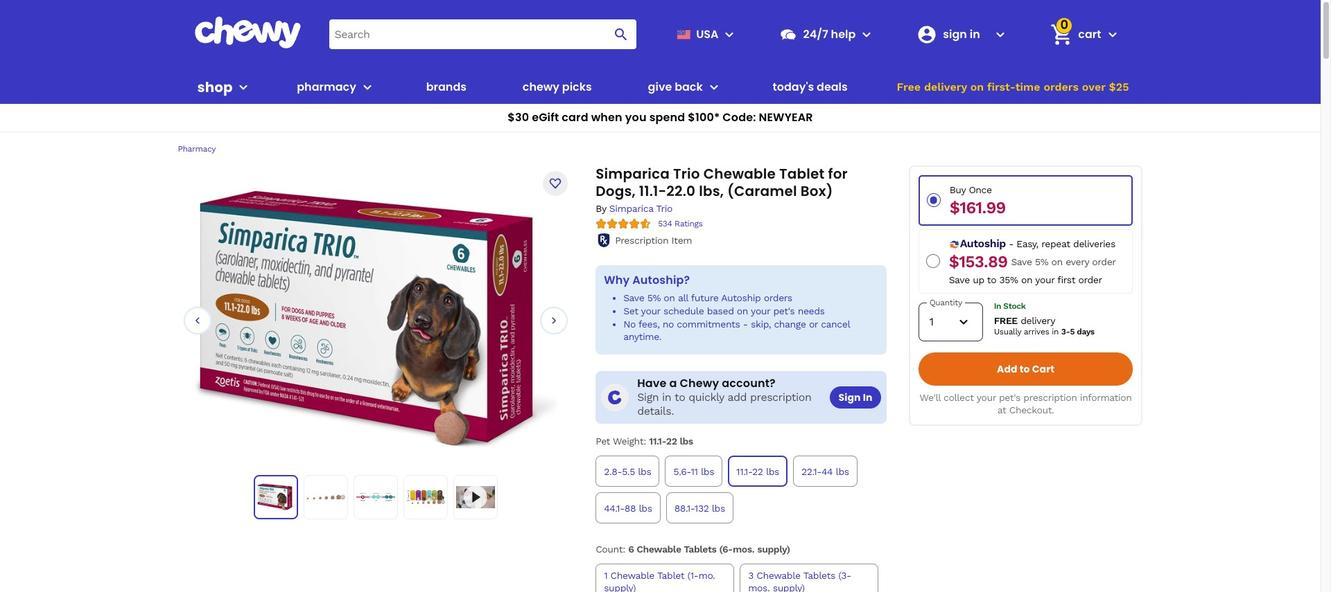 Task type: vqa. For each thing, say whether or not it's contained in the screenshot.
Our experts are available 24/7:
no



Task type: locate. For each thing, give the bounding box(es) containing it.
1 vertical spatial :
[[623, 544, 625, 556]]

trio up 534
[[656, 203, 673, 214]]

5% down autoship - easy, repeat deliveries
[[1035, 257, 1049, 268]]

on inside button
[[971, 80, 984, 94]]

group
[[593, 454, 889, 527], [593, 562, 889, 593]]

1 horizontal spatial pet's
[[999, 392, 1021, 403]]

supply) inside 3 chewable tablets (3- mos. supply)
[[773, 583, 805, 593]]

$153.89 save 5% on every order save up to 35% on your first order
[[949, 252, 1116, 285]]

when
[[591, 110, 623, 126]]

chewable inside simparica trio chewable tablet for dogs, 11.1-22.0 lbs, (caramel box)
[[704, 164, 776, 184]]

brands link
[[421, 71, 472, 104]]

22 left 22.1-
[[752, 466, 763, 478]]

your up fees,
[[641, 306, 661, 317]]

0 horizontal spatial prescription
[[750, 391, 812, 404]]

1 vertical spatial trio
[[656, 203, 673, 214]]

22.0
[[667, 182, 696, 201]]

every
[[1066, 257, 1089, 268]]

stock
[[1004, 301, 1026, 311]]

delivery inside in stock free delivery usually arrives in 3-5 days
[[1021, 315, 1055, 326]]

to inside $153.89 save 5% on every order save up to 35% on your first order
[[987, 274, 997, 285]]

lbs inside 'button'
[[639, 503, 652, 514]]

supply) inside the 1 chewable tablet (1-mo. supply)
[[604, 583, 636, 593]]

group containing 2.8-5.5 lbs
[[593, 454, 889, 527]]

pet's up change
[[773, 306, 795, 317]]

in inside in stock free delivery usually arrives in 3-5 days
[[994, 301, 1001, 311]]

cart
[[1032, 362, 1055, 376]]

0 vertical spatial simparica
[[596, 164, 670, 184]]

0 horizontal spatial pet's
[[773, 306, 795, 317]]

1 vertical spatial -
[[743, 319, 748, 330]]

pharmacy
[[297, 79, 356, 95]]

autoship
[[960, 237, 1006, 250], [721, 292, 761, 303]]

2 horizontal spatial save
[[1011, 257, 1032, 268]]

lbs for 2.8-5.5 lbs
[[638, 466, 651, 478]]

pet's
[[773, 306, 795, 317], [999, 392, 1021, 403]]

22 up the 5.6-
[[666, 436, 677, 447]]

2.8-5.5 lbs button
[[596, 456, 660, 488]]

pet's up at
[[999, 392, 1021, 403]]

11.1- right weight
[[649, 436, 666, 447]]

order down every
[[1079, 274, 1102, 285]]

0 vertical spatial sign in
[[943, 26, 980, 42]]

orders inside button
[[1044, 80, 1079, 94]]

chewable down the 6
[[611, 571, 655, 582]]

534 ratings
[[658, 219, 703, 229]]

- left "skip,"
[[743, 319, 748, 330]]

(1-
[[688, 571, 699, 582]]

based
[[707, 306, 734, 317]]

autoship up based
[[721, 292, 761, 303]]

1 vertical spatial in
[[662, 391, 671, 404]]

5.6-11 lbs
[[674, 466, 714, 478]]

we'll
[[920, 392, 941, 403]]

mos. up 3
[[733, 544, 755, 556]]

lbs
[[680, 436, 693, 447], [638, 466, 651, 478], [701, 466, 714, 478], [766, 466, 779, 478], [836, 466, 849, 478], [639, 503, 652, 514], [712, 503, 725, 514]]

pet's inside we'll collect your pet's prescription information at checkout.
[[999, 392, 1021, 403]]

supply) for mo.
[[604, 583, 636, 593]]

order down deliveries
[[1092, 257, 1116, 268]]

0 vertical spatial simparica trio chewable tablet for dogs, 11.1-22.0 lbs, (caramel box), 6 chewable tablets (6-mos. supply) slide 1 of 5 image
[[194, 190, 557, 448]]

lbs for 88.1-132 lbs
[[712, 503, 725, 514]]

0 horizontal spatial sign in
[[839, 391, 873, 405]]

1 vertical spatial simparica
[[609, 203, 653, 214]]

0 horizontal spatial autoship
[[721, 292, 761, 303]]

why
[[604, 273, 630, 288]]

in up free
[[994, 301, 1001, 311]]

1 horizontal spatial sign in link
[[911, 18, 990, 51]]

orders left over
[[1044, 80, 1079, 94]]

1 vertical spatial sign in link
[[830, 387, 881, 409]]

shop
[[197, 77, 233, 97]]

your up "skip,"
[[751, 306, 770, 317]]

delivery right free
[[924, 80, 967, 94]]

0 vertical spatial sign in link
[[911, 18, 990, 51]]

autoship up $153.89
[[960, 237, 1006, 250]]

1 horizontal spatial tablet
[[779, 164, 825, 184]]

on right based
[[737, 306, 748, 317]]

1 horizontal spatial in
[[1052, 327, 1059, 337]]

sign in link
[[911, 18, 990, 51], [830, 387, 881, 409]]

on left the first-
[[971, 80, 984, 94]]

in inside in stock free delivery usually arrives in 3-5 days
[[1052, 327, 1059, 337]]

11.1- right 11
[[736, 466, 752, 478]]

1 vertical spatial 5%
[[647, 292, 661, 303]]

0 horizontal spatial in
[[863, 391, 873, 405]]

group containing 1 chewable tablet (1-mo. supply)
[[593, 562, 889, 593]]

orders inside why autoship? save 5% on all future autoship orders set your schedule based on your pet's needs no fees, no commitments - skip, change or cancel anytime.
[[764, 292, 792, 303]]

sign in inside site banner
[[943, 26, 980, 42]]

0 horizontal spatial tablet
[[657, 571, 685, 582]]

you
[[625, 110, 647, 126]]

2 horizontal spatial to
[[1020, 362, 1030, 376]]

chewable right 3
[[757, 571, 801, 582]]

chewy inside site banner
[[523, 79, 560, 95]]

1 vertical spatial delivery
[[1021, 315, 1055, 326]]

orders up change
[[764, 292, 792, 303]]

11.1- inside simparica trio chewable tablet for dogs, 11.1-22.0 lbs, (caramel box)
[[639, 182, 667, 201]]

lbs right 5.5
[[638, 466, 651, 478]]

0 vertical spatial -
[[1009, 238, 1014, 249]]

0 horizontal spatial orders
[[764, 292, 792, 303]]

tablet left (1-
[[657, 571, 685, 582]]

simparica trio chewable tablet for dogs, 11.1-22.0 lbs, (caramel box), 6 chewable tablets (6-mos. supply) slide 1 of 5 image
[[194, 190, 557, 448], [257, 479, 295, 517]]

usa
[[696, 26, 719, 42]]

lbs right 11
[[701, 466, 714, 478]]

save left up
[[949, 274, 970, 285]]

your inside $153.89 save 5% on every order save up to 35% on your first order
[[1035, 274, 1055, 285]]

simparica trio chewable tablet for dogs, 11.1-22.0 lbs, (caramel box), 6 chewable tablets (6-mos. supply) slide 2 of 5 image
[[306, 478, 345, 517]]

have
[[637, 376, 667, 392]]

1 horizontal spatial save
[[949, 274, 970, 285]]

give back menu image
[[706, 79, 722, 96]]

delivery
[[924, 80, 967, 94], [1021, 315, 1055, 326]]

simparica up 'by simparica trio'
[[596, 164, 670, 184]]

0 horizontal spatial save
[[623, 292, 644, 303]]

quickly
[[689, 391, 724, 404]]

to
[[987, 274, 997, 285], [1020, 362, 1030, 376], [675, 391, 685, 404]]

1 horizontal spatial delivery
[[1021, 315, 1055, 326]]

44.1-88 lbs
[[604, 503, 652, 514]]

lbs right the 88
[[639, 503, 652, 514]]

0 vertical spatial mos.
[[733, 544, 755, 556]]

chewy right a
[[680, 376, 719, 392]]

help menu image
[[859, 26, 875, 43]]

chewy up egift
[[523, 79, 560, 95]]

free delivery on first-time orders over $25 button
[[893, 71, 1133, 104]]

prescription up checkout.
[[1024, 392, 1077, 403]]

simparica down dogs,
[[609, 203, 653, 214]]

lbs right '44'
[[836, 466, 849, 478]]

0 vertical spatial to
[[987, 274, 997, 285]]

0 vertical spatial in
[[1052, 327, 1059, 337]]

0 vertical spatial chewy
[[523, 79, 560, 95]]

1 vertical spatial pet's
[[999, 392, 1021, 403]]

11.1- up simparica trio link
[[639, 182, 667, 201]]

1 vertical spatial orders
[[764, 292, 792, 303]]

44.1-
[[604, 503, 625, 514]]

lbs for 22.1-44 lbs
[[836, 466, 849, 478]]

lbs up the 5.6-
[[680, 436, 693, 447]]

0 vertical spatial trio
[[673, 164, 700, 184]]

2.8-5.5 lbs
[[604, 466, 651, 478]]

mos.
[[733, 544, 755, 556], [748, 583, 770, 593]]

tablet left for
[[779, 164, 825, 184]]

weight
[[613, 436, 644, 447]]

2 vertical spatial save
[[623, 292, 644, 303]]

free delivery on first-time orders over $25
[[897, 80, 1129, 94]]

1 horizontal spatial 5%
[[1035, 257, 1049, 268]]

in up details.
[[662, 391, 671, 404]]

1 vertical spatial tablet
[[657, 571, 685, 582]]

tablets
[[684, 544, 717, 556], [803, 571, 835, 582]]

1 vertical spatial in
[[994, 301, 1001, 311]]

0 vertical spatial orders
[[1044, 80, 1079, 94]]

1 vertical spatial mos.
[[748, 583, 770, 593]]

44.1-88 lbs button
[[596, 493, 661, 524]]

in inside site banner
[[970, 26, 980, 42]]

1 horizontal spatial to
[[987, 274, 997, 285]]

1 vertical spatial simparica trio chewable tablet for dogs, 11.1-22.0 lbs, (caramel box), 6 chewable tablets (6-mos. supply) slide 1 of 5 image
[[257, 479, 295, 517]]

0 horizontal spatial -
[[743, 319, 748, 330]]

1 horizontal spatial autoship
[[960, 237, 1006, 250]]

checkout.
[[1009, 405, 1054, 416]]

1 vertical spatial 11.1-
[[649, 436, 666, 447]]

in left 3-
[[1052, 327, 1059, 337]]

sign inside have a chewy account? sign in to quickly add prescription details.
[[637, 391, 659, 404]]

2.8-
[[604, 466, 622, 478]]

1 group from the top
[[593, 454, 889, 527]]

22.1-44 lbs
[[802, 466, 849, 478]]

save
[[1011, 257, 1032, 268], [949, 274, 970, 285], [623, 292, 644, 303]]

1 vertical spatial group
[[593, 562, 889, 593]]

prescription item
[[615, 235, 692, 246]]

or
[[809, 319, 818, 330]]

save up set
[[623, 292, 644, 303]]

0 horizontal spatial :
[[623, 544, 625, 556]]

11.1- inside button
[[736, 466, 752, 478]]

1 vertical spatial to
[[1020, 362, 1030, 376]]

2 vertical spatial to
[[675, 391, 685, 404]]

save down 'easy,'
[[1011, 257, 1032, 268]]

tablets left (6-
[[684, 544, 717, 556]]

newyear
[[759, 110, 813, 126]]

0 horizontal spatial to
[[675, 391, 685, 404]]

0 horizontal spatial delivery
[[924, 80, 967, 94]]

pharmacy link
[[291, 71, 356, 104]]

box)
[[801, 182, 833, 201]]

shop button
[[197, 71, 252, 104]]

lbs right '132'
[[712, 503, 725, 514]]

1 horizontal spatial tablets
[[803, 571, 835, 582]]

88.1-
[[674, 503, 695, 514]]

change
[[774, 319, 806, 330]]

chewable right the 6
[[637, 544, 681, 556]]

1 horizontal spatial sign in
[[943, 26, 980, 42]]

chewy support image
[[780, 25, 798, 43]]

0 vertical spatial pet's
[[773, 306, 795, 317]]

to right add
[[1020, 362, 1030, 376]]

trio inside simparica trio chewable tablet for dogs, 11.1-22.0 lbs, (caramel box)
[[673, 164, 700, 184]]

in left we'll
[[863, 391, 873, 405]]

1 horizontal spatial :
[[644, 436, 646, 447]]

to right up
[[987, 274, 997, 285]]

1 horizontal spatial sign
[[839, 391, 861, 405]]

tablets left (3-
[[803, 571, 835, 582]]

1 vertical spatial save
[[949, 274, 970, 285]]

to left quickly
[[675, 391, 685, 404]]

cancel
[[821, 319, 850, 330]]

2 horizontal spatial in
[[994, 301, 1001, 311]]

0 vertical spatial 11.1-
[[639, 182, 667, 201]]

- left 'easy,'
[[1009, 238, 1014, 249]]

0 vertical spatial tablet
[[779, 164, 825, 184]]

0 horizontal spatial chewy
[[523, 79, 560, 95]]

0 horizontal spatial sign
[[637, 391, 659, 404]]

0 vertical spatial 22
[[666, 436, 677, 447]]

to inside button
[[1020, 362, 1030, 376]]

menu image
[[721, 26, 738, 43]]

1 vertical spatial autoship
[[721, 292, 761, 303]]

0 vertical spatial 5%
[[1035, 257, 1049, 268]]

no
[[663, 319, 674, 330]]

trio up ratings at the top
[[673, 164, 700, 184]]

on right '35%'
[[1021, 274, 1033, 285]]

88
[[625, 503, 636, 514]]

2 group from the top
[[593, 562, 889, 593]]

prescription image
[[596, 232, 612, 249]]

in left 'account menu' icon
[[970, 26, 980, 42]]

2 vertical spatial 11.1-
[[736, 466, 752, 478]]

mos. down 3
[[748, 583, 770, 593]]

1 horizontal spatial -
[[1009, 238, 1014, 249]]

prescription right add
[[750, 391, 812, 404]]

count : 6 chewable tablets (6-mos. supply)
[[596, 544, 790, 556]]

on left "all" at right
[[664, 292, 675, 303]]

your left first
[[1035, 274, 1055, 285]]

- inside autoship - easy, repeat deliveries
[[1009, 238, 1014, 249]]

11.1-22 lbs button
[[728, 456, 788, 488]]

chewable
[[704, 164, 776, 184], [637, 544, 681, 556], [611, 571, 655, 582], [757, 571, 801, 582]]

buy once $161.99
[[950, 184, 1006, 217]]

0 horizontal spatial 5%
[[647, 292, 661, 303]]

1 vertical spatial sign in
[[839, 391, 873, 405]]

- inside why autoship? save 5% on all future autoship orders set your schedule based on your pet's needs no fees, no commitments - skip, change or cancel anytime.
[[743, 319, 748, 330]]

5%
[[1035, 257, 1049, 268], [647, 292, 661, 303]]

future
[[691, 292, 719, 303]]

1 vertical spatial chewy
[[680, 376, 719, 392]]

0 vertical spatial tablets
[[684, 544, 717, 556]]

5.5
[[622, 466, 635, 478]]

22 inside button
[[752, 466, 763, 478]]

: down details.
[[644, 436, 646, 447]]

35%
[[1000, 274, 1018, 285]]

tablet inside simparica trio chewable tablet for dogs, 11.1-22.0 lbs, (caramel box)
[[779, 164, 825, 184]]

5% inside why autoship? save 5% on all future autoship orders set your schedule based on your pet's needs no fees, no commitments - skip, change or cancel anytime.
[[647, 292, 661, 303]]

0 vertical spatial in
[[970, 26, 980, 42]]

3 chewable tablets (3- mos. supply) button
[[740, 565, 879, 593]]

44
[[822, 466, 833, 478]]

1 horizontal spatial prescription
[[1024, 392, 1077, 403]]

1 horizontal spatial chewy
[[680, 376, 719, 392]]

chewy
[[523, 79, 560, 95], [680, 376, 719, 392]]

0 horizontal spatial in
[[662, 391, 671, 404]]

sign inside site banner
[[943, 26, 967, 42]]

chewable down code:
[[704, 164, 776, 184]]

2 horizontal spatial sign
[[943, 26, 967, 42]]

pharmacy menu image
[[359, 79, 376, 96]]

back
[[675, 79, 703, 95]]

list
[[254, 476, 498, 520]]

group for (6-
[[593, 562, 889, 593]]

1 horizontal spatial 22
[[752, 466, 763, 478]]

(3-
[[838, 571, 851, 582]]

1 vertical spatial tablets
[[803, 571, 835, 582]]

delivery inside free delivery on first-time orders over $25 button
[[924, 80, 967, 94]]

: left the 6
[[623, 544, 625, 556]]

22.1-44 lbs button
[[793, 456, 858, 488]]

once
[[969, 184, 992, 196]]

delivery up arrives
[[1021, 315, 1055, 326]]

1 horizontal spatial orders
[[1044, 80, 1079, 94]]

0 vertical spatial group
[[593, 454, 889, 527]]

0 horizontal spatial tablets
[[684, 544, 717, 556]]

prescription inside we'll collect your pet's prescription information at checkout.
[[1024, 392, 1077, 403]]

in inside have a chewy account? sign in to quickly add prescription details.
[[662, 391, 671, 404]]

1 chewable tablet (1-mo. supply) button
[[596, 565, 734, 593]]

lbs left 22.1-
[[766, 466, 779, 478]]

menu image
[[235, 79, 252, 96]]

your
[[1035, 274, 1055, 285], [641, 306, 661, 317], [751, 306, 770, 317], [977, 392, 996, 403]]

supply)
[[757, 544, 790, 556], [604, 583, 636, 593], [773, 583, 805, 593]]

5.6-11 lbs button
[[665, 456, 723, 488]]

1 horizontal spatial in
[[970, 26, 980, 42]]

0 vertical spatial autoship
[[960, 237, 1006, 250]]

0 vertical spatial delivery
[[924, 80, 967, 94]]

5% down autoship?
[[647, 292, 661, 303]]

your right collect
[[977, 392, 996, 403]]

1 vertical spatial 22
[[752, 466, 763, 478]]



Task type: describe. For each thing, give the bounding box(es) containing it.
carousel-slider region
[[183, 182, 568, 459]]

submit search image
[[613, 26, 630, 43]]

pet's inside why autoship? save 5% on all future autoship orders set your schedule based on your pet's needs no fees, no commitments - skip, change or cancel anytime.
[[773, 306, 795, 317]]

autoship inside 'radio choice group' option group
[[960, 237, 1006, 250]]

brands
[[426, 79, 467, 95]]

prescription inside have a chewy account? sign in to quickly add prescription details.
[[750, 391, 812, 404]]

add
[[728, 391, 747, 404]]

time
[[1016, 80, 1040, 94]]

collect
[[944, 392, 974, 403]]

deliveries
[[1073, 238, 1116, 249]]

simparica trio chewable tablet for dogs, 11.1-22.0 lbs, (caramel box), 6 chewable tablets (6-mos. supply) slide 1 of 5 image inside the carousel-slider region
[[194, 190, 557, 448]]

autoship?
[[633, 273, 690, 288]]

simparica trio chewable tablet for dogs, 11.1-22.0 lbs, (caramel box), 6 chewable tablets (6-mos. supply) slide 3 of 5 image
[[356, 478, 395, 517]]

3 chewable tablets (3- mos. supply)
[[748, 571, 851, 593]]

chewy home image
[[194, 17, 301, 49]]

save inside why autoship? save 5% on all future autoship orders set your schedule based on your pet's needs no fees, no commitments - skip, change or cancel anytime.
[[623, 292, 644, 303]]

(caramel
[[727, 182, 797, 201]]

items image
[[1050, 22, 1074, 47]]

$30 egift card when you spend $100* code: newyear
[[508, 110, 813, 126]]

prescription
[[615, 235, 669, 246]]

(6-
[[719, 544, 733, 556]]

$153.89 text field
[[949, 252, 1008, 272]]

chewy inside have a chewy account? sign in to quickly add prescription details.
[[680, 376, 719, 392]]

1 vertical spatial order
[[1079, 274, 1102, 285]]

$30
[[508, 110, 529, 126]]

deals
[[817, 79, 848, 95]]

dogs,
[[596, 182, 636, 201]]

2 vertical spatial in
[[863, 391, 873, 405]]

site banner
[[0, 0, 1321, 132]]

help
[[831, 26, 856, 42]]

3
[[748, 571, 754, 582]]

picks
[[562, 79, 592, 95]]

add to cart
[[997, 362, 1055, 376]]

buy
[[950, 184, 966, 196]]

fees,
[[639, 319, 660, 330]]

a
[[669, 376, 677, 392]]

supply) for mos.
[[773, 583, 805, 593]]

534
[[658, 219, 672, 229]]

your inside we'll collect your pet's prescription information at checkout.
[[977, 392, 996, 403]]

chewable inside 3 chewable tablets (3- mos. supply)
[[757, 571, 801, 582]]

5
[[1070, 327, 1075, 337]]

cart menu image
[[1104, 26, 1121, 43]]

mos. inside 3 chewable tablets (3- mos. supply)
[[748, 583, 770, 593]]

24/7 help link
[[774, 18, 856, 51]]

by simparica trio
[[596, 203, 673, 214]]

0 vertical spatial :
[[644, 436, 646, 447]]

simparica trio chewable tablet for dogs, 11.1-22.0 lbs, (caramel box), 6 chewable tablets (6-mos. supply) slide 4 of 5 image
[[406, 478, 445, 517]]

pharmacy link
[[178, 144, 216, 154]]

1
[[604, 571, 608, 582]]

$161.99 text field
[[950, 198, 1006, 217]]

$161.99
[[950, 198, 1006, 217]]

autoship inside why autoship? save 5% on all future autoship orders set your schedule based on your pet's needs no fees, no commitments - skip, change or cancel anytime.
[[721, 292, 761, 303]]

today's deals
[[773, 79, 848, 95]]

give back link
[[642, 71, 703, 104]]

first
[[1058, 274, 1076, 285]]

arrives
[[1024, 327, 1049, 337]]

for
[[828, 164, 848, 184]]

0
[[1060, 16, 1069, 33]]

commitments
[[677, 319, 740, 330]]

easy,
[[1017, 238, 1039, 249]]

Search text field
[[329, 19, 637, 49]]

give
[[648, 79, 672, 95]]

0 horizontal spatial 22
[[666, 436, 677, 447]]

today's deals link
[[767, 71, 853, 104]]

group for lbs
[[593, 454, 889, 527]]

mo.
[[699, 571, 715, 582]]

5.6-
[[674, 466, 691, 478]]

details.
[[637, 405, 674, 418]]

$25
[[1109, 80, 1129, 94]]

88.1-132 lbs button
[[666, 493, 734, 524]]

1 chewable tablet (1-mo. supply)
[[604, 571, 715, 593]]

add to cart button
[[918, 353, 1133, 386]]

$100*
[[688, 110, 720, 126]]

code:
[[723, 110, 756, 126]]

534 ratings button
[[658, 218, 703, 230]]

5% inside $153.89 save 5% on every order save up to 35% on your first order
[[1035, 257, 1049, 268]]

simparica trio chewable tablet for dogs, 11.1-22.0 lbs, (caramel box)
[[596, 164, 848, 201]]

3-
[[1061, 327, 1070, 337]]

spend
[[649, 110, 685, 126]]

pharmacy
[[178, 144, 216, 154]]

0 horizontal spatial sign in link
[[830, 387, 881, 409]]

132
[[695, 503, 709, 514]]

lbs for 11.1-22 lbs
[[766, 466, 779, 478]]

simparica trio chewable tablet for dogs, 11.1-22.0 lbs, (caramel box), 6 chewable tablets (6-mos. supply) slide 5 of 5 image
[[456, 487, 495, 509]]

count
[[596, 544, 623, 556]]

lbs for 44.1-88 lbs
[[639, 503, 652, 514]]

schedule
[[664, 306, 704, 317]]

0 vertical spatial save
[[1011, 257, 1032, 268]]

in stock free delivery usually arrives in 3-5 days
[[994, 301, 1095, 337]]

to inside have a chewy account? sign in to quickly add prescription details.
[[675, 391, 685, 404]]

skip,
[[751, 319, 771, 330]]

pet weight : 11.1-22 lbs
[[596, 436, 693, 447]]

autoship - easy, repeat deliveries
[[960, 237, 1116, 250]]

usa button
[[672, 18, 738, 51]]

24/7
[[803, 26, 828, 42]]

6
[[628, 544, 634, 556]]

$153.89
[[949, 252, 1008, 272]]

free
[[897, 80, 921, 94]]

pet
[[596, 436, 610, 447]]

simparica inside simparica trio chewable tablet for dogs, 11.1-22.0 lbs, (caramel box)
[[596, 164, 670, 184]]

chewable inside the 1 chewable tablet (1-mo. supply)
[[611, 571, 655, 582]]

tablets inside 3 chewable tablets (3- mos. supply)
[[803, 571, 835, 582]]

chewy picks
[[523, 79, 592, 95]]

cart
[[1078, 26, 1101, 42]]

anytime.
[[623, 331, 662, 342]]

add
[[997, 362, 1018, 376]]

today's
[[773, 79, 814, 95]]

Product search field
[[329, 19, 637, 49]]

tablet inside the 1 chewable tablet (1-mo. supply)
[[657, 571, 685, 582]]

set
[[623, 306, 638, 317]]

by
[[596, 203, 606, 214]]

on down repeat
[[1052, 257, 1063, 268]]

11.1-22 lbs
[[736, 466, 779, 478]]

lbs for 5.6-11 lbs
[[701, 466, 714, 478]]

0 vertical spatial order
[[1092, 257, 1116, 268]]

we'll collect your pet's prescription information at checkout.
[[920, 392, 1132, 416]]

account menu image
[[992, 26, 1009, 43]]

give back
[[648, 79, 703, 95]]

radio choice group option group
[[918, 175, 1133, 294]]



